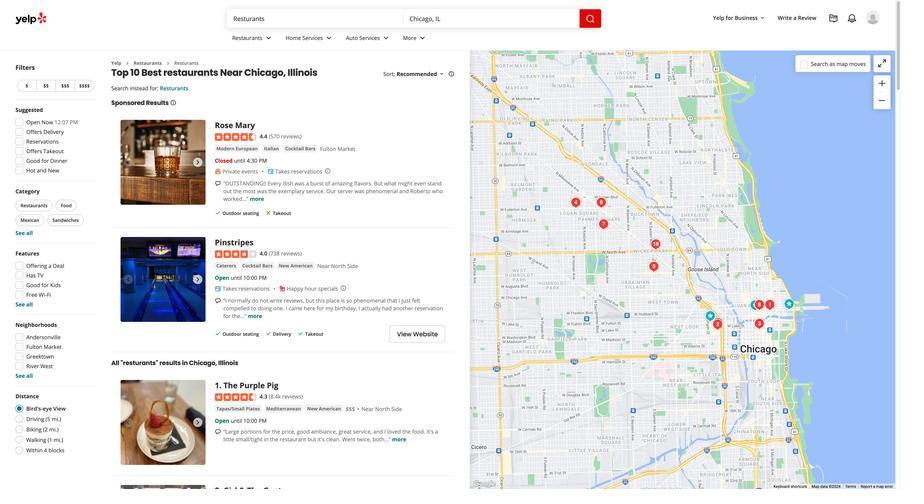 Task type: vqa. For each thing, say whether or not it's contained in the screenshot.
Business categories element
yes



Task type: describe. For each thing, give the bounding box(es) containing it.
but inside "large portions for the price, good ambiance, great service, and i loved the food. it's a little small/tight in the restaurant but it's clean. went twice, both…"
[[308, 436, 316, 444]]

recommended
[[397, 70, 437, 78]]

1 horizontal spatial market
[[338, 145, 356, 153]]

0 horizontal spatial illinois
[[218, 359, 238, 368]]

1 horizontal spatial north
[[375, 406, 390, 413]]

1 see all from the top
[[15, 230, 33, 237]]

doing
[[258, 305, 272, 313]]

3 previous image from the top
[[124, 419, 133, 428]]

results
[[160, 359, 181, 368]]

16 close v2 image
[[265, 210, 272, 216]]

restaurants inside restaurants button
[[20, 203, 48, 209]]

16 chevron right v2 image
[[124, 60, 131, 66]]

search instead for: resturants
[[111, 85, 188, 92]]

2 vertical spatial open
[[215, 418, 230, 425]]

small/tight
[[236, 436, 263, 444]]

0 vertical spatial cocktail bars link
[[284, 145, 317, 153]]

for inside "large portions for the price, good ambiance, great service, and i loved the food. it's a little small/tight in the restaurant but it's clean. went twice, both…"
[[264, 429, 271, 436]]

new american link for 4.3 (8.4k reviews)
[[306, 406, 343, 413]]

0 horizontal spatial in
[[182, 359, 188, 368]]

write a review
[[778, 14, 817, 21]]

1 vertical spatial fulton
[[26, 344, 42, 351]]

italian link
[[263, 145, 281, 153]]

1 all from the top
[[26, 230, 33, 237]]

birthday,
[[335, 305, 357, 313]]

tapas/small plates
[[217, 406, 260, 413]]

projects image
[[830, 14, 839, 23]]

1 . the purple pig
[[215, 381, 279, 391]]

every
[[268, 180, 282, 187]]

none field things to do, nail salons, plumbers
[[227, 9, 404, 28]]

write
[[270, 297, 283, 305]]

0 horizontal spatial takeout
[[43, 148, 64, 155]]

reservation
[[415, 305, 444, 313]]

open for sponsored results
[[215, 275, 230, 282]]

0 horizontal spatial cocktail
[[243, 263, 261, 269]]

just
[[402, 297, 411, 305]]

the
[[224, 381, 238, 391]]

place
[[327, 297, 340, 305]]

1 vertical spatial restaurants
[[134, 60, 162, 66]]

more
[[403, 34, 417, 42]]

rose mary image
[[703, 309, 719, 324]]

see all for andersonville
[[15, 373, 33, 380]]

open for filters
[[26, 119, 40, 126]]

things to do, nail salons, plumbers text field
[[227, 9, 404, 28]]

group containing neighborhoods
[[13, 322, 96, 380]]

open now 12:07 pm
[[26, 119, 78, 126]]

previous image for rose mary
[[124, 158, 133, 167]]

andersonville
[[26, 334, 61, 341]]

top
[[111, 66, 129, 79]]

another
[[393, 305, 414, 313]]

map for error
[[877, 485, 885, 490]]

a for write a review
[[794, 14, 797, 21]]

pinstripes image
[[782, 297, 798, 312]]

$$
[[43, 83, 49, 89]]

1 vertical spatial side
[[392, 406, 402, 413]]

1 vertical spatial near north side
[[362, 406, 402, 413]]

fulton market inside group
[[26, 344, 62, 351]]

pm down plates
[[259, 418, 267, 425]]

1 horizontal spatial takeout
[[273, 210, 291, 217]]

new for 4.3
[[307, 406, 318, 413]]

1 vertical spatial $$$
[[346, 406, 355, 413]]

stand
[[428, 180, 442, 187]]

for up wi- at the left bottom of page
[[42, 282, 49, 289]]

takes reservations for 16 takes reservations v2 image
[[276, 168, 323, 175]]

cocktail bars for rightmost cocktail bars button
[[285, 146, 316, 152]]

purple
[[240, 381, 265, 391]]

the up worked…"
[[233, 188, 242, 195]]

zoom in image
[[878, 79, 888, 88]]

group containing category
[[14, 188, 96, 237]]

not
[[260, 297, 269, 305]]

hour
[[305, 285, 317, 293]]

dinner
[[50, 157, 67, 165]]

24 chevron down v2 image for restaurants
[[264, 33, 274, 43]]

american for $$$
[[319, 406, 341, 413]]

specials
[[318, 285, 338, 293]]

"i
[[224, 297, 227, 305]]

search for search instead for: resturants
[[111, 85, 129, 92]]

olio e più image
[[752, 298, 768, 313]]

caterers button
[[215, 262, 238, 270]]

amaru image
[[649, 237, 664, 253]]

biking (2 mi.)
[[26, 427, 59, 434]]

16 private events v2 image
[[215, 169, 221, 175]]

2 vertical spatial more link
[[392, 436, 407, 444]]

reservations for 16 takes reservations v2 image
[[291, 168, 323, 175]]

free
[[26, 292, 37, 299]]

4.4 star rating image
[[215, 133, 257, 141]]

all
[[111, 359, 119, 368]]

mi.) for walking (1 mi.)
[[54, 437, 63, 444]]

bird's-
[[26, 406, 43, 413]]

great
[[339, 429, 352, 436]]

our
[[327, 188, 336, 195]]

the…"
[[232, 313, 247, 320]]

0 horizontal spatial restaurants link
[[134, 60, 162, 66]]

even
[[414, 180, 426, 187]]

16 chevron down v2 image
[[760, 15, 766, 21]]

for down compelled
[[224, 313, 231, 320]]

(1
[[48, 437, 52, 444]]

i right one.
[[286, 305, 288, 313]]

the left price, at bottom left
[[272, 429, 281, 436]]

features
[[15, 250, 39, 258]]

exemplary
[[278, 188, 305, 195]]

slideshow element for rose mary
[[121, 120, 206, 205]]

more for pinstripes
[[248, 313, 262, 320]]

24 chevron down v2 image for auto services
[[382, 33, 391, 43]]

until for pinstripes
[[231, 275, 242, 282]]

but
[[374, 180, 383, 187]]

restaurants inside "business categories" element
[[232, 34, 263, 42]]

2 vertical spatial until
[[231, 418, 242, 425]]

1 see from the top
[[15, 230, 25, 237]]

rose mary link
[[215, 120, 255, 131]]

for down offers takeout
[[42, 157, 49, 165]]

of
[[325, 180, 330, 187]]

the purple pig image
[[763, 298, 778, 313]]

all for offering a deal
[[26, 301, 33, 309]]

services for auto services
[[360, 34, 380, 42]]

next image for open until 10:00 pm
[[193, 419, 203, 428]]

16 happy hour specials v2 image
[[279, 286, 286, 292]]

0 vertical spatial north
[[331, 263, 346, 270]]

4.4 (570 reviews)
[[260, 133, 302, 140]]

16 takes reservations v2 image
[[268, 169, 274, 175]]

has
[[26, 272, 36, 280]]

0 vertical spatial fulton market
[[320, 145, 356, 153]]

(570
[[269, 133, 280, 140]]

new for 4.0
[[279, 263, 289, 269]]

resturants link
[[160, 85, 188, 92]]

next image for closed until 4:30 pm
[[193, 158, 203, 167]]

16 chevron down v2 image
[[439, 71, 445, 77]]

reviews) for pinstripes
[[281, 250, 302, 258]]

walking (1 mi.)
[[26, 437, 63, 444]]

3 slideshow element from the top
[[121, 381, 206, 466]]

website
[[413, 331, 438, 339]]

auto services
[[346, 34, 380, 42]]

for inside button
[[726, 14, 734, 21]]

filters
[[15, 63, 35, 72]]

i left actually
[[359, 305, 360, 313]]

eye
[[43, 406, 52, 413]]

the down 'every'
[[269, 188, 277, 195]]

"outstanding!! every dish was a burst of amazing flavors. but what might even stand out the most was the exemplary service. our server was phenomenal and roberto who worked…"
[[224, 180, 443, 203]]

a inside "large portions for the price, good ambiance, great service, and i loved the food. it's a little small/tight in the restaurant but it's clean. went twice, both…"
[[436, 429, 439, 436]]

terms
[[846, 485, 857, 490]]

takes for 16 takes reservations v2 image
[[276, 168, 290, 175]]

reservations
[[26, 138, 59, 145]]

private events
[[223, 168, 258, 175]]

.
[[219, 381, 222, 391]]

outdoor seating for takeout
[[223, 210, 259, 217]]

best
[[141, 66, 162, 79]]

new american button for (8.4k reviews)
[[306, 406, 343, 413]]

outdoor for takeout
[[223, 210, 242, 217]]

4.3 (8.4k reviews)
[[260, 394, 303, 401]]

4.3
[[260, 394, 268, 401]]

"large portions for the price, good ambiance, great service, and i loved the food. it's a little small/tight in the restaurant but it's clean. went twice, both…"
[[224, 429, 439, 444]]

for:
[[150, 85, 159, 92]]

notifications image
[[848, 14, 857, 23]]

1 horizontal spatial near
[[318, 263, 330, 270]]

16 checkmark v2 image for takeout
[[215, 210, 221, 216]]

yelp for business button
[[711, 11, 769, 25]]

loved
[[388, 429, 401, 436]]

reviews,
[[284, 297, 305, 305]]

$$ button
[[36, 80, 55, 92]]

yelp link
[[111, 60, 121, 66]]

search image
[[586, 14, 596, 24]]

24 chevron down v2 image for more
[[418, 33, 428, 43]]

1 horizontal spatial chicago,
[[244, 66, 286, 79]]

search as map moves
[[812, 60, 867, 68]]

4 star rating image
[[215, 251, 257, 259]]

all for andersonville
[[26, 373, 33, 380]]

phenomenal inside "outstanding!! every dish was a burst of amazing flavors. but what might even stand out the most was the exemplary service. our server was phenomenal and roberto who worked…"
[[366, 188, 398, 195]]

1 vertical spatial bars
[[262, 263, 273, 269]]

caterers link
[[215, 262, 238, 270]]

tv
[[37, 272, 44, 280]]

went
[[342, 436, 356, 444]]

2 horizontal spatial takeout
[[305, 331, 324, 338]]

takes reservations for 16 takes reservations v2 icon
[[223, 285, 270, 293]]

who
[[432, 188, 443, 195]]

american for near north side
[[291, 263, 313, 269]]

see for andersonville
[[15, 373, 25, 380]]

2 vertical spatial more
[[392, 436, 407, 444]]

pm for "outstanding!! every dish was a burst of amazing flavors. but what might even stand out the most was the exemplary service. our server was phenomenal and roberto who worked…"
[[259, 157, 267, 164]]

view website
[[397, 331, 438, 339]]

rose mary
[[215, 120, 255, 131]]

caterers
[[217, 263, 236, 269]]

$ button
[[17, 80, 36, 92]]

0 horizontal spatial market
[[44, 344, 62, 351]]

atta girl image
[[597, 217, 612, 232]]

restaurant
[[280, 436, 306, 444]]

report a map error
[[861, 485, 894, 490]]

might
[[398, 180, 413, 187]]

0 vertical spatial near
[[220, 66, 243, 79]]

offers for offers delivery
[[26, 128, 42, 136]]

had
[[382, 305, 392, 313]]

0 horizontal spatial was
[[257, 188, 267, 195]]

services for home services
[[303, 34, 323, 42]]

2 vertical spatial reviews)
[[282, 394, 303, 401]]

seating for delivery
[[243, 331, 259, 338]]

home services link
[[280, 28, 340, 50]]

modern
[[217, 146, 235, 152]]

4.4
[[260, 133, 268, 140]]

search for search as map moves
[[812, 60, 829, 68]]

new american link for 4.0 (738 reviews)
[[277, 262, 315, 270]]

the m room image
[[748, 298, 764, 314]]

0 vertical spatial side
[[348, 263, 358, 270]]

2 horizontal spatial was
[[355, 188, 365, 195]]

teddy r. image
[[867, 10, 881, 24]]

1 horizontal spatial was
[[295, 180, 305, 187]]

0 vertical spatial delivery
[[43, 128, 64, 136]]

sandwiches
[[52, 217, 79, 224]]



Task type: locate. For each thing, give the bounding box(es) containing it.
outdoor seating for delivery
[[223, 331, 259, 338]]

mediterranean button
[[265, 406, 303, 413]]

map left error at the bottom
[[877, 485, 885, 490]]

1 vertical spatial phenomenal
[[354, 297, 386, 305]]

more link down loved at the bottom left of page
[[392, 436, 407, 444]]

0 vertical spatial seating
[[243, 210, 259, 217]]

in right results
[[182, 359, 188, 368]]

1 open until 10:00 pm from the top
[[215, 275, 267, 282]]

0 horizontal spatial view
[[53, 406, 66, 413]]

see all button down river
[[15, 373, 33, 380]]

illinois up the
[[218, 359, 238, 368]]

1 vertical spatial takeout
[[273, 210, 291, 217]]

2 see all button from the top
[[15, 301, 33, 309]]

see all button
[[15, 230, 33, 237], [15, 301, 33, 309], [15, 373, 33, 380]]

1 next image from the top
[[193, 158, 203, 167]]

"outstanding!!
[[224, 180, 266, 187]]

all down mexican button at the left top
[[26, 230, 33, 237]]

amazing
[[332, 180, 353, 187]]

error
[[886, 485, 894, 490]]

24 chevron down v2 image
[[264, 33, 274, 43], [382, 33, 391, 43]]

hot and new
[[26, 167, 59, 174]]

1 vertical spatial offers
[[26, 148, 42, 155]]

see down mexican button at the left top
[[15, 230, 25, 237]]

10:00 for 4.3 (8.4k reviews)
[[244, 418, 257, 425]]

0 vertical spatial bars
[[305, 146, 316, 152]]

zoom out image
[[878, 96, 888, 105]]

1 horizontal spatial fulton market
[[320, 145, 356, 153]]

4:30
[[247, 157, 258, 164]]

penumbra image
[[569, 195, 584, 211]]

2 see all from the top
[[15, 301, 33, 309]]

©2024
[[830, 485, 841, 490]]

restaurants button
[[15, 200, 53, 212]]

a for report a map error
[[874, 485, 876, 490]]

24 chevron down v2 image right auto services
[[382, 33, 391, 43]]

0 vertical spatial all
[[26, 230, 33, 237]]

0 vertical spatial cocktail bars button
[[284, 145, 317, 153]]

2 slideshow element from the top
[[121, 238, 206, 323]]

group
[[874, 75, 891, 109], [13, 106, 96, 177], [14, 188, 96, 237], [13, 250, 96, 309], [13, 322, 96, 380]]

open until 10:00 pm for 4.0
[[215, 275, 267, 282]]

now
[[42, 119, 53, 126]]

0 vertical spatial next image
[[193, 158, 203, 167]]

roberto
[[411, 188, 431, 195]]

fulton market down andersonville
[[26, 344, 62, 351]]

more link down most
[[250, 195, 264, 203]]

2 vertical spatial new
[[307, 406, 318, 413]]

driving
[[26, 416, 44, 423]]

1 vertical spatial reservations
[[239, 285, 270, 293]]

1 vertical spatial in
[[264, 436, 269, 444]]

1 vertical spatial resturants
[[160, 85, 188, 92]]

1 vertical spatial cocktail bars
[[243, 263, 273, 269]]

None field
[[227, 9, 404, 28], [404, 9, 580, 28]]

new american for 4.0 (738 reviews)
[[279, 263, 313, 269]]

yelp for business
[[714, 14, 758, 21]]

business categories element
[[226, 28, 881, 50]]

0 horizontal spatial takes
[[223, 285, 237, 293]]

next image
[[193, 158, 203, 167], [193, 419, 203, 428]]

0 horizontal spatial 24 chevron down v2 image
[[325, 33, 334, 43]]

1 24 chevron down v2 image from the left
[[264, 33, 274, 43]]

girl & the goat image
[[711, 318, 726, 333]]

the dearborn image
[[752, 317, 768, 332]]

fulton market up amazing
[[320, 145, 356, 153]]

24 chevron down v2 image
[[325, 33, 334, 43], [418, 33, 428, 43]]

google image
[[472, 480, 498, 490]]

takeout up dinner
[[43, 148, 64, 155]]

i left just
[[399, 297, 400, 305]]

24 chevron down v2 image left "home"
[[264, 33, 274, 43]]

new down dinner
[[48, 167, 59, 174]]

was down flavors.
[[355, 188, 365, 195]]

0 vertical spatial takes reservations
[[276, 168, 323, 175]]

takes right 16 takes reservations v2 image
[[276, 168, 290, 175]]

0 vertical spatial more link
[[250, 195, 264, 203]]

plates
[[246, 406, 260, 413]]

more link for pinstripes
[[248, 313, 262, 320]]

0 vertical spatial restaurants link
[[226, 28, 280, 50]]

good for good for kids
[[26, 282, 40, 289]]

and inside "outstanding!! every dish was a burst of amazing flavors. but what might even stand out the most was the exemplary service. our server was phenomenal and roberto who worked…"
[[400, 188, 409, 195]]

1 seating from the top
[[243, 210, 259, 217]]

modern european
[[217, 146, 258, 152]]

a inside "outstanding!! every dish was a burst of amazing flavors. but what might even stand out the most was the exemplary service. our server was phenomenal and roberto who worked…"
[[306, 180, 309, 187]]

american
[[291, 263, 313, 269], [319, 406, 341, 413]]

a left burst
[[306, 180, 309, 187]]

good up free
[[26, 282, 40, 289]]

1 vertical spatial fulton market
[[26, 344, 62, 351]]

offers down reservations
[[26, 148, 42, 155]]

a right the it's
[[436, 429, 439, 436]]

0 vertical spatial previous image
[[124, 158, 133, 167]]

0 vertical spatial takes
[[276, 168, 290, 175]]

0 horizontal spatial near north side
[[318, 263, 358, 270]]

see all button for andersonville
[[15, 373, 33, 380]]

more down to
[[248, 313, 262, 320]]

0 horizontal spatial fulton market
[[26, 344, 62, 351]]

bars up burst
[[305, 146, 316, 152]]

i inside "large portions for the price, good ambiance, great service, and i loved the food. it's a little small/tight in the restaurant but it's clean. went twice, both…"
[[385, 429, 386, 436]]

good
[[26, 157, 40, 165], [26, 282, 40, 289]]

3 see from the top
[[15, 373, 25, 380]]

2 vertical spatial slideshow element
[[121, 381, 206, 466]]

new american for 4.3 (8.4k reviews)
[[307, 406, 341, 413]]

"large
[[224, 429, 239, 436]]

1 horizontal spatial in
[[264, 436, 269, 444]]

outdoor for delivery
[[223, 331, 242, 338]]

but
[[306, 297, 315, 305], [308, 436, 316, 444]]

1 outdoor from the top
[[223, 210, 242, 217]]

more link for rose mary
[[250, 195, 264, 203]]

reservations for 16 takes reservations v2 icon
[[239, 285, 270, 293]]

10:00 up do
[[244, 275, 257, 282]]

16 checkmark v2 image
[[265, 331, 272, 338]]

user actions element
[[708, 10, 891, 57]]

takes
[[276, 168, 290, 175], [223, 285, 237, 293]]

open until 10:00 pm for 4.3
[[215, 418, 267, 425]]

0 horizontal spatial fulton
[[26, 344, 42, 351]]

open up "large
[[215, 418, 230, 425]]

normally
[[228, 297, 251, 305]]

food
[[61, 203, 72, 209]]

cocktail down 4.4 (570 reviews)
[[285, 146, 304, 152]]

a for offering a deal
[[48, 263, 52, 270]]

cocktail bars link down 4.0
[[241, 262, 274, 270]]

but inside "i normally do not write reviews, but this place is so phenomenal that i just felt compelled to doing one. i came here for my birthday, i actually had another reservation for the…"
[[306, 297, 315, 305]]

neighborhoods
[[15, 322, 57, 329]]

takeout right 16 close v2 icon
[[273, 210, 291, 217]]

outdoor
[[223, 210, 242, 217], [223, 331, 242, 338]]

0 horizontal spatial reservations
[[239, 285, 270, 293]]

illinois
[[288, 66, 318, 79], [218, 359, 238, 368]]

yelp inside button
[[714, 14, 725, 21]]

more for rose mary
[[250, 195, 264, 203]]

reviews) right the (738
[[281, 250, 302, 258]]

10
[[130, 66, 140, 79]]

fulton market
[[320, 145, 356, 153], [26, 344, 62, 351]]

a right report
[[874, 485, 876, 490]]

cocktail bars link
[[284, 145, 317, 153], [241, 262, 274, 270]]

offering
[[26, 263, 47, 270]]

1 horizontal spatial $$$
[[346, 406, 355, 413]]

pm up not
[[259, 275, 267, 282]]

view right the eye
[[53, 406, 66, 413]]

both…"
[[373, 436, 391, 444]]

see all down free
[[15, 301, 33, 309]]

new american link down 4.0 (738 reviews)
[[277, 262, 315, 270]]

modern european link
[[215, 145, 260, 153]]

phenomenal down but
[[366, 188, 398, 195]]

4.0 (738 reviews)
[[260, 250, 302, 258]]

this
[[316, 297, 325, 305]]

map right as
[[837, 60, 849, 68]]

bird's-eye view
[[26, 406, 66, 413]]

distance
[[15, 393, 39, 401]]

new american button down 4.0 (738 reviews)
[[277, 262, 315, 270]]

new american button for (738 reviews)
[[277, 262, 315, 270]]

reservations up do
[[239, 285, 270, 293]]

1 vertical spatial more link
[[248, 313, 262, 320]]

0 vertical spatial and
[[37, 167, 47, 174]]

biking
[[26, 427, 42, 434]]

option group
[[13, 393, 96, 457]]

reservations up burst
[[291, 168, 323, 175]]

in inside "large portions for the price, good ambiance, great service, and i loved the food. it's a little small/tight in the restaurant but it's clean. went twice, both…"
[[264, 436, 269, 444]]

2 horizontal spatial near
[[362, 406, 374, 413]]

2 24 chevron down v2 image from the left
[[382, 33, 391, 43]]

10:00 for 4.0 (738 reviews)
[[244, 275, 257, 282]]

2 good from the top
[[26, 282, 40, 289]]

16 speech v2 image left "i
[[215, 298, 221, 305]]

reviews)
[[281, 133, 302, 140], [281, 250, 302, 258], [282, 394, 303, 401]]

italian
[[264, 146, 279, 152]]

16 speech v2 image
[[215, 181, 221, 187]]

ambiance,
[[311, 429, 337, 436]]

mary
[[235, 120, 255, 131]]

see all for offering a deal
[[15, 301, 33, 309]]

1 outdoor seating from the top
[[223, 210, 259, 217]]

view inside option group
[[53, 406, 66, 413]]

0 vertical spatial illinois
[[288, 66, 318, 79]]

16 speech v2 image for "i
[[215, 298, 221, 305]]

all down free
[[26, 301, 33, 309]]

a right write
[[794, 14, 797, 21]]

0 horizontal spatial cocktail bars button
[[241, 262, 274, 270]]

0 horizontal spatial new
[[48, 167, 59, 174]]

illinois down home services link
[[288, 66, 318, 79]]

takeout down here
[[305, 331, 324, 338]]

16 takes reservations v2 image
[[215, 286, 221, 292]]

group containing features
[[13, 250, 96, 309]]

auto
[[346, 34, 358, 42]]

more down loved at the bottom left of page
[[392, 436, 407, 444]]

info icon image
[[325, 168, 331, 174], [325, 168, 331, 174], [341, 286, 347, 292], [341, 286, 347, 292]]

1 good from the top
[[26, 157, 40, 165]]

16 checkmark v2 image for delivery
[[215, 331, 221, 338]]

0 vertical spatial fulton
[[320, 145, 336, 153]]

1 vertical spatial cocktail bars button
[[241, 262, 274, 270]]

i up both…"
[[385, 429, 386, 436]]

1 horizontal spatial cocktail bars button
[[284, 145, 317, 153]]

24 chevron down v2 image inside home services link
[[325, 33, 334, 43]]

10:00 up portions
[[244, 418, 257, 425]]

and inside "large portions for the price, good ambiance, great service, and i loved the food. it's a little small/tight in the restaurant but it's clean. went twice, both…"
[[374, 429, 383, 436]]

1 vertical spatial near
[[318, 263, 330, 270]]

2 10:00 from the top
[[244, 418, 257, 425]]

phenomenal inside "i normally do not write reviews, but this place is so phenomenal that i just felt compelled to doing one. i came here for my birthday, i actually had another reservation for the…"
[[354, 297, 386, 305]]

None search field
[[227, 9, 602, 28]]

0 vertical spatial restaurants
[[232, 34, 263, 42]]

dish
[[283, 180, 294, 187]]

1 vertical spatial yelp
[[111, 60, 121, 66]]

new american down 4.0 (738 reviews)
[[279, 263, 313, 269]]

open until 10:00 pm down caterers button
[[215, 275, 267, 282]]

1 vertical spatial chicago,
[[189, 359, 217, 368]]

see up neighborhoods
[[15, 301, 25, 309]]

slideshow element
[[121, 120, 206, 205], [121, 238, 206, 323], [121, 381, 206, 466]]

search
[[812, 60, 829, 68], [111, 85, 129, 92]]

expand map image
[[878, 59, 888, 68]]

1 vertical spatial takes reservations
[[223, 285, 270, 293]]

good for good for dinner
[[26, 157, 40, 165]]

yelp for yelp for business
[[714, 14, 725, 21]]

takes reservations up dish in the left top of the page
[[276, 168, 323, 175]]

mi.) for biking (2 mi.)
[[49, 427, 59, 434]]

1 vertical spatial search
[[111, 85, 129, 92]]

is
[[341, 297, 345, 305]]

0 horizontal spatial american
[[291, 263, 313, 269]]

1 horizontal spatial cocktail bars link
[[284, 145, 317, 153]]

2 none field from the left
[[404, 9, 580, 28]]

1 none field from the left
[[227, 9, 404, 28]]

see all button for offering a deal
[[15, 301, 33, 309]]

0 vertical spatial cocktail
[[285, 146, 304, 152]]

new american up "ambiance,"
[[307, 406, 341, 413]]

0 vertical spatial resturants
[[174, 60, 199, 66]]

3 all from the top
[[26, 373, 33, 380]]

4.3 star rating image
[[215, 394, 257, 402]]

2 vertical spatial previous image
[[124, 419, 133, 428]]

search down top
[[111, 85, 129, 92]]

sandwiches button
[[47, 215, 84, 226]]

1 vertical spatial cocktail bars link
[[241, 262, 274, 270]]

1 vertical spatial new american link
[[306, 406, 343, 413]]

group containing suggested
[[13, 106, 96, 177]]

1 horizontal spatial map
[[877, 485, 885, 490]]

16 speech v2 image
[[215, 298, 221, 305], [215, 430, 221, 436]]

fulton up of
[[320, 145, 336, 153]]

3 see all from the top
[[15, 373, 33, 380]]

0 horizontal spatial $$$
[[61, 83, 69, 89]]

2 horizontal spatial and
[[400, 188, 409, 195]]

1 offers from the top
[[26, 128, 42, 136]]

north
[[331, 263, 346, 270], [375, 406, 390, 413]]

pm right 12:07
[[70, 119, 78, 126]]

10:00
[[244, 275, 257, 282], [244, 418, 257, 425]]

what
[[384, 180, 397, 187]]

2 services from the left
[[360, 34, 380, 42]]

good for dinner
[[26, 157, 67, 165]]

american up "ambiance,"
[[319, 406, 341, 413]]

0 horizontal spatial chicago,
[[189, 359, 217, 368]]

24 chevron down v2 image for home services
[[325, 33, 334, 43]]

takes for 16 takes reservations v2 icon
[[223, 285, 237, 293]]

2 next image from the top
[[193, 419, 203, 428]]

1 24 chevron down v2 image from the left
[[325, 33, 334, 43]]

0 vertical spatial near north side
[[318, 263, 358, 270]]

0 vertical spatial search
[[812, 60, 829, 68]]

0 vertical spatial see all button
[[15, 230, 33, 237]]

2 vertical spatial near
[[362, 406, 374, 413]]

1 vertical spatial 10:00
[[244, 418, 257, 425]]

slideshow element for pinstripes
[[121, 238, 206, 323]]

good
[[297, 429, 310, 436]]

16 info v2 image
[[449, 71, 455, 77]]

1 horizontal spatial bars
[[305, 146, 316, 152]]

the perch image
[[647, 259, 662, 275]]

side up "so"
[[348, 263, 358, 270]]

open until 10:00 pm
[[215, 275, 267, 282], [215, 418, 267, 425]]

0 vertical spatial good
[[26, 157, 40, 165]]

delivery down open now 12:07 pm
[[43, 128, 64, 136]]

16 chevron right v2 image
[[165, 60, 171, 66]]

until for rose mary
[[234, 157, 245, 164]]

2 offers from the top
[[26, 148, 42, 155]]

1 slideshow element from the top
[[121, 120, 206, 205]]

report
[[861, 485, 873, 490]]

2 outdoor from the top
[[223, 331, 242, 338]]

so
[[347, 297, 353, 305]]

au cheval image
[[711, 316, 726, 331]]

1 vertical spatial delivery
[[273, 331, 291, 338]]

the purple pig link
[[224, 381, 279, 391]]

sort:
[[384, 70, 395, 78]]

offers
[[26, 128, 42, 136], [26, 148, 42, 155]]

previous image for pinstripes
[[124, 275, 133, 285]]

$$$ right $$
[[61, 83, 69, 89]]

was up exemplary
[[295, 180, 305, 187]]

for
[[726, 14, 734, 21], [42, 157, 49, 165], [42, 282, 49, 289], [317, 305, 324, 313], [224, 313, 231, 320], [264, 429, 271, 436]]

1 vertical spatial illinois
[[218, 359, 238, 368]]

2 vertical spatial see all button
[[15, 373, 33, 380]]

0 vertical spatial see
[[15, 230, 25, 237]]

16 speech v2 image for "large
[[215, 430, 221, 436]]

2 all from the top
[[26, 301, 33, 309]]

1 horizontal spatial illinois
[[288, 66, 318, 79]]

until up "large
[[231, 418, 242, 425]]

3 see all button from the top
[[15, 373, 33, 380]]

24 chevron down v2 image inside auto services link
[[382, 33, 391, 43]]

bars down 4.0
[[262, 263, 273, 269]]

outdoor seating down "the…"" at left
[[223, 331, 259, 338]]

all "resturants" results in chicago, illinois
[[111, 359, 238, 368]]

yelp for yelp link
[[111, 60, 121, 66]]

16 info v2 image
[[170, 100, 177, 106]]

mexican button
[[15, 215, 44, 226]]

open up 16 takes reservations v2 icon
[[215, 275, 230, 282]]

resturants up 16 info v2 icon
[[160, 85, 188, 92]]

0 vertical spatial until
[[234, 157, 245, 164]]

here
[[304, 305, 316, 313]]

reviews) up mediterranean
[[282, 394, 303, 401]]

cocktail bars for cocktail bars button to the bottom
[[243, 263, 273, 269]]

1 vertical spatial map
[[877, 485, 885, 490]]

16 checkmark v2 image
[[215, 210, 221, 216], [215, 331, 221, 338], [298, 331, 304, 338]]

but up here
[[306, 297, 315, 305]]

1 vertical spatial new american button
[[306, 406, 343, 413]]

0 horizontal spatial 24 chevron down v2 image
[[264, 33, 274, 43]]

see up distance
[[15, 373, 25, 380]]

1 see all button from the top
[[15, 230, 33, 237]]

more link down to
[[248, 313, 262, 320]]

0 horizontal spatial north
[[331, 263, 346, 270]]

2 24 chevron down v2 image from the left
[[418, 33, 428, 43]]

seating for takeout
[[243, 210, 259, 217]]

and right hot
[[37, 167, 47, 174]]

2 previous image from the top
[[124, 275, 133, 285]]

1 vertical spatial market
[[44, 344, 62, 351]]

next image
[[193, 275, 203, 285]]

(738
[[269, 250, 280, 258]]

within
[[26, 447, 43, 455]]

pm for "i normally do not write reviews, but this place is so phenomenal that i just felt compelled to doing one. i came here for my birthday, i actually had another reservation for the…"
[[259, 275, 267, 282]]

more
[[250, 195, 264, 203], [248, 313, 262, 320], [392, 436, 407, 444]]

but left it's
[[308, 436, 316, 444]]

option group containing distance
[[13, 393, 96, 457]]

0 vertical spatial slideshow element
[[121, 120, 206, 205]]

map for moves
[[837, 60, 849, 68]]

reviews) for rose mary
[[281, 133, 302, 140]]

as
[[830, 60, 836, 68]]

pm for reservations
[[70, 119, 78, 126]]

1 horizontal spatial yelp
[[714, 14, 725, 21]]

1 10:00 from the top
[[244, 275, 257, 282]]

it's
[[427, 429, 434, 436]]

top 10 best restaurants near chicago, illinois
[[111, 66, 318, 79]]

address, neighborhood, city, state or zip text field
[[404, 9, 580, 28]]

"i normally do not write reviews, but this place is so phenomenal that i just felt compelled to doing one. i came here for my birthday, i actually had another reservation for the…"
[[224, 297, 444, 320]]

offers for offers takeout
[[26, 148, 42, 155]]

0 vertical spatial outdoor seating
[[223, 210, 259, 217]]

16 speech v2 image left "large
[[215, 430, 221, 436]]

outdoor down worked…"
[[223, 210, 242, 217]]

north up the specials
[[331, 263, 346, 270]]

the left restaurant
[[270, 436, 279, 444]]

good up hot
[[26, 157, 40, 165]]

map data ©2024
[[812, 485, 841, 490]]

2 see from the top
[[15, 301, 25, 309]]

new down 4.0 (738 reviews)
[[279, 263, 289, 269]]

24 chevron down v2 image inside more link
[[418, 33, 428, 43]]

0 vertical spatial view
[[397, 331, 412, 339]]

american up 'happy'
[[291, 263, 313, 269]]

near north side up the specials
[[318, 263, 358, 270]]

1 horizontal spatial fulton
[[320, 145, 336, 153]]

moves
[[850, 60, 867, 68]]

0 horizontal spatial delivery
[[43, 128, 64, 136]]

daisies image
[[594, 195, 610, 211]]

1 horizontal spatial 24 chevron down v2 image
[[418, 33, 428, 43]]

1 services from the left
[[303, 34, 323, 42]]

suggested
[[15, 106, 43, 114]]

reservations
[[291, 168, 323, 175], [239, 285, 270, 293]]

new american link up "ambiance,"
[[306, 406, 343, 413]]

home services
[[286, 34, 323, 42]]

fulton up the greektown
[[26, 344, 42, 351]]

0 vertical spatial $$$
[[61, 83, 69, 89]]

2 vertical spatial restaurants
[[20, 203, 48, 209]]

takes right 16 takes reservations v2 icon
[[223, 285, 237, 293]]

0 vertical spatial see all
[[15, 230, 33, 237]]

cocktail bars button
[[284, 145, 317, 153], [241, 262, 274, 270]]

worked…"
[[224, 195, 249, 203]]

market up amazing
[[338, 145, 356, 153]]

1 horizontal spatial services
[[360, 34, 380, 42]]

none field address, neighborhood, city, state or zip
[[404, 9, 580, 28]]

2 vertical spatial takeout
[[305, 331, 324, 338]]

near north side up loved at the bottom left of page
[[362, 406, 402, 413]]

map region
[[469, 0, 902, 490]]

wi-
[[39, 292, 47, 299]]

it's
[[318, 436, 325, 444]]

cocktail down 4.0
[[243, 263, 261, 269]]

cocktail
[[285, 146, 304, 152], [243, 263, 261, 269]]

seating left 16 checkmark v2 icon
[[243, 331, 259, 338]]

portions
[[241, 429, 262, 436]]

mi.) for driving (5 mi.)
[[52, 416, 61, 423]]

flavors.
[[354, 180, 373, 187]]

previous image
[[124, 158, 133, 167], [124, 275, 133, 285], [124, 419, 133, 428]]

2 open until 10:00 pm from the top
[[215, 418, 267, 425]]

a left deal at the left bottom
[[48, 263, 52, 270]]

mi.) right (5
[[52, 416, 61, 423]]

fulton
[[320, 145, 336, 153], [26, 344, 42, 351]]

1 vertical spatial more
[[248, 313, 262, 320]]

$$$ inside $$$ button
[[61, 83, 69, 89]]

see for offering a deal
[[15, 301, 25, 309]]

2 16 speech v2 image from the top
[[215, 430, 221, 436]]

2 seating from the top
[[243, 331, 259, 338]]

1 previous image from the top
[[124, 158, 133, 167]]

for down this in the bottom of the page
[[317, 305, 324, 313]]

2 outdoor seating from the top
[[223, 331, 259, 338]]

1 vertical spatial cocktail
[[243, 263, 261, 269]]

1 16 speech v2 image from the top
[[215, 298, 221, 305]]

tapas/small
[[217, 406, 245, 413]]

open down suggested
[[26, 119, 40, 126]]

and down might
[[400, 188, 409, 195]]

yelp left 16 chevron right v2 icon
[[111, 60, 121, 66]]

the left food.
[[403, 429, 411, 436]]

$$$$ button
[[75, 80, 94, 92]]

2 vertical spatial mi.)
[[54, 437, 63, 444]]

recommended button
[[397, 70, 445, 78]]

$$$$
[[79, 83, 90, 89]]

24 chevron down v2 image left auto
[[325, 33, 334, 43]]



